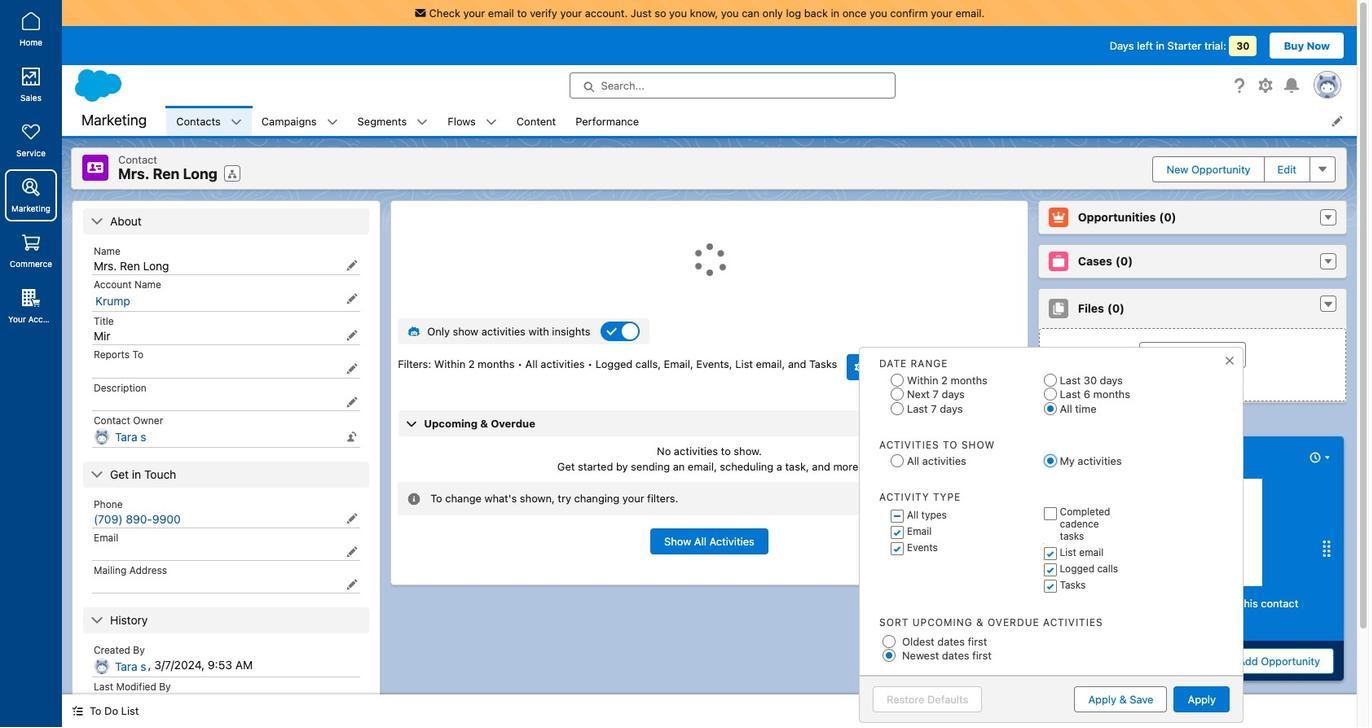 Task type: vqa. For each thing, say whether or not it's contained in the screenshot.
Alternative Payment Methods
no



Task type: describe. For each thing, give the bounding box(es) containing it.
edit button
[[1264, 156, 1311, 182]]

text default image inside segments list item
[[417, 116, 428, 128]]

9:53 for last modified by
[[208, 695, 232, 709]]

forward
[[1176, 598, 1214, 611]]

by inside the let's see how to move a deal forward with this contact by creating an opportunity.
[[1031, 614, 1043, 627]]

sort upcoming & overdue activities
[[880, 617, 1104, 630]]

0 horizontal spatial tasks
[[810, 357, 837, 371]]

you
[[1061, 451, 1084, 466]]

events,
[[696, 357, 733, 371]]

about button
[[83, 208, 369, 234]]

insights
[[552, 325, 591, 338]]

all right expand
[[1008, 387, 1020, 400]]

2 horizontal spatial •
[[960, 387, 965, 400]]

, for modified
[[148, 695, 151, 709]]

Tasks checkbox
[[1043, 577, 1044, 577]]

types
[[922, 510, 947, 522]]

to up all activities in the right of the page
[[943, 439, 958, 451]]

0 horizontal spatial •
[[518, 357, 523, 371]]

an inside "no activities to show. get started by sending an email, scheduling a task, and more."
[[673, 461, 685, 474]]

1 vertical spatial name
[[134, 278, 161, 291]]

to for to do list
[[90, 705, 101, 718]]

edit title image
[[347, 330, 358, 341]]

9:53 for created by
[[208, 658, 232, 672]]

your right check
[[463, 7, 485, 20]]

opportunity for add opportunity
[[1261, 656, 1321, 669]]

scheduling
[[720, 461, 774, 474]]

(0) for files (0)
[[1108, 301, 1125, 315]]

service
[[16, 148, 46, 158]]

0 vertical spatial list
[[735, 357, 753, 371]]

all time
[[1060, 402, 1097, 416]]

3/7/2024, for last modified by
[[154, 695, 205, 709]]

search...
[[601, 79, 645, 92]]

0 vertical spatial in
[[831, 7, 840, 20]]

s for owner
[[141, 430, 146, 444]]

your inside status
[[623, 493, 644, 506]]

9900
[[152, 512, 181, 526]]

, for by
[[148, 658, 151, 672]]

ren for contact
[[153, 165, 180, 183]]

mir
[[94, 329, 111, 343]]

1 vertical spatial 2
[[942, 374, 948, 387]]

email, inside "no activities to show. get started by sending an email, scheduling a task, and more."
[[688, 461, 717, 474]]

1 horizontal spatial email
[[1080, 547, 1104, 559]]

last 7 days
[[907, 402, 963, 416]]

dates for oldest
[[938, 636, 965, 649]]

a inside "no activities to show. get started by sending an email, scheduling a task, and more."
[[777, 461, 783, 474]]

show all activities
[[664, 536, 755, 549]]

restore
[[887, 694, 925, 707]]

contact image
[[82, 155, 108, 181]]

& for apply
[[1120, 694, 1127, 707]]

0 horizontal spatial account
[[28, 315, 61, 324]]

buy now
[[1284, 39, 1330, 52]]

1 vertical spatial 30
[[1084, 374, 1097, 387]]

tasks
[[1060, 531, 1085, 543]]

upcoming & overdue
[[424, 417, 536, 430]]

7 for last
[[931, 402, 937, 416]]

what's
[[485, 493, 517, 506]]

your right verify
[[560, 7, 582, 20]]

(709)
[[94, 512, 123, 526]]

1 horizontal spatial email
[[907, 526, 932, 538]]

show inside button
[[664, 536, 691, 549]]

description
[[94, 382, 147, 394]]

see
[[1058, 598, 1075, 611]]

segments list item
[[348, 106, 438, 136]]

last for last modified by
[[94, 681, 113, 693]]

sending
[[631, 461, 670, 474]]

to inside "no activities to show. get started by sending an email, scheduling a task, and more."
[[721, 445, 731, 458]]

only show activities with insights
[[427, 325, 591, 338]]

Events checkbox
[[890, 539, 891, 540]]

edit account name image
[[347, 293, 358, 304]]

tara s link for by
[[115, 660, 146, 675]]

upload files
[[1171, 348, 1232, 362]]

only
[[427, 325, 450, 338]]

new opportunity button
[[1153, 156, 1265, 182]]

more.
[[833, 461, 862, 474]]

0 vertical spatial show
[[962, 439, 995, 451]]

to change what's shown, try changing your filters.
[[431, 493, 678, 506]]

last for last 6 months
[[1060, 388, 1081, 401]]

apply & save
[[1089, 694, 1154, 707]]

0 horizontal spatial months
[[478, 357, 515, 371]]

oldest dates first
[[902, 636, 987, 649]]

how
[[1078, 598, 1098, 611]]

apply button
[[1174, 688, 1230, 714]]

next
[[907, 388, 930, 401]]

marketing link
[[5, 170, 57, 222]]

activities for no activities to show. get started by sending an email, scheduling a task, and more.
[[674, 445, 718, 458]]

segments link
[[348, 106, 417, 136]]

0 horizontal spatial name
[[94, 245, 121, 257]]

opportunities
[[1078, 210, 1156, 224]]

am for last modified by
[[235, 695, 253, 709]]

your left email.
[[931, 7, 953, 20]]

3 you from the left
[[870, 7, 888, 20]]

history button
[[83, 608, 369, 634]]

search... button
[[569, 73, 895, 99]]

files (0)
[[1078, 301, 1125, 315]]

1 vertical spatial marketing
[[11, 204, 51, 214]]

buy now button
[[1270, 33, 1344, 59]]

check
[[429, 7, 461, 20]]

0 horizontal spatial logged
[[596, 357, 633, 371]]

activities for my activities
[[1078, 455, 1122, 468]]

1 horizontal spatial files
[[1210, 348, 1232, 362]]

range
[[911, 358, 948, 370]]

overdue
[[491, 417, 536, 430]]

List email checkbox
[[1043, 544, 1044, 545]]

type
[[933, 492, 961, 504]]

(0) for opportunities (0)
[[1159, 210, 1177, 224]]

all activities
[[907, 455, 967, 468]]

cases (0)
[[1078, 254, 1133, 268]]

last 30 days
[[1060, 374, 1123, 387]]

0 vertical spatial email
[[488, 7, 514, 20]]

time
[[1075, 402, 1097, 416]]

activities to show
[[880, 439, 995, 451]]

contact for contact owner
[[94, 415, 130, 427]]

first for oldest dates first
[[968, 636, 987, 649]]

commerce
[[10, 259, 52, 269]]

text default image inside "history" dropdown button
[[90, 614, 104, 627]]

let's see how to move a deal forward with this contact by creating an opportunity.
[[1031, 598, 1299, 627]]

just
[[631, 7, 652, 20]]

apply for apply & save
[[1089, 694, 1117, 707]]

within 2 months
[[907, 374, 988, 387]]

text default image inside flows list item
[[486, 116, 497, 128]]

sort
[[880, 617, 909, 630]]

1 horizontal spatial •
[[588, 357, 593, 371]]

mrs. for contact
[[118, 165, 149, 183]]

a inside the let's see how to move a deal forward with this contact by creating an opportunity.
[[1144, 598, 1149, 611]]

by inside "no activities to show. get started by sending an email, scheduling a task, and more."
[[616, 461, 628, 474]]

no
[[657, 445, 671, 458]]

opportunity for new opportunity
[[1192, 163, 1251, 176]]

0 horizontal spatial files
[[1078, 301, 1104, 315]]

list email
[[1060, 547, 1104, 559]]

tara s for owner
[[115, 430, 146, 444]]

started
[[578, 461, 613, 474]]

once
[[843, 7, 867, 20]]

1 vertical spatial &
[[977, 617, 984, 630]]

add
[[1239, 656, 1258, 669]]

upcoming
[[424, 417, 478, 430]]

ren for name
[[120, 259, 140, 273]]

0 vertical spatial with
[[529, 325, 549, 338]]

filters.
[[647, 493, 678, 506]]

verify
[[530, 7, 557, 20]]

know,
[[690, 7, 718, 20]]

confirm
[[890, 7, 928, 20]]

starter
[[1168, 39, 1202, 52]]

do
[[104, 705, 118, 718]]

2 horizontal spatial list
[[1060, 547, 1077, 559]]

1 horizontal spatial to
[[132, 348, 144, 361]]

calls,
[[636, 357, 661, 371]]

try
[[558, 493, 571, 506]]

completed
[[1060, 506, 1111, 519]]

cases image
[[1049, 251, 1069, 271]]

an inside the let's see how to move a deal forward with this contact by creating an opportunity.
[[1089, 614, 1101, 627]]

deal
[[1152, 598, 1173, 611]]

cadence
[[1060, 519, 1099, 531]]

(0) for cases (0)
[[1116, 254, 1133, 268]]

the image contains a purple sun rising behind dark green trees, a light green hill, and green bushes. a brown squirrel jumps out of the hill forward. image
[[1069, 480, 1263, 587]]

last for last 7 days
[[907, 402, 928, 416]]

text default image inside to do list button
[[72, 706, 83, 718]]

now
[[1307, 39, 1330, 52]]

mailing address
[[94, 565, 167, 577]]

edit reports to image
[[347, 363, 358, 375]]

0 vertical spatial within
[[434, 357, 466, 371]]

1 vertical spatial tasks
[[1060, 580, 1086, 592]]

task,
[[785, 461, 809, 474]]

newest
[[902, 650, 939, 663]]

1 horizontal spatial within
[[907, 374, 939, 387]]

days for next 7 days
[[942, 388, 965, 401]]

activities
[[1043, 617, 1104, 630]]

long for name
[[143, 259, 169, 273]]

tara s link for owner
[[115, 430, 146, 445]]

contact owner
[[94, 415, 163, 427]]

logged calls
[[1060, 564, 1118, 576]]

1 horizontal spatial marketing
[[82, 112, 147, 129]]



Task type: locate. For each thing, give the bounding box(es) containing it.
you left can
[[721, 7, 739, 20]]

your left filters. at the left bottom of page
[[623, 493, 644, 506]]

7 for next
[[933, 388, 939, 401]]

1 horizontal spatial in
[[831, 7, 840, 20]]

days for last 30 days
[[1100, 374, 1123, 387]]

an right "sending"
[[673, 461, 685, 474]]

list containing contacts
[[166, 106, 1357, 136]]

2 vertical spatial tara s
[[115, 697, 146, 710]]

to do list
[[90, 705, 139, 718]]

2 vertical spatial (0)
[[1108, 301, 1125, 315]]

by right the "created"
[[133, 644, 145, 657]]

activities down 'to change what's shown, try changing your filters.' status
[[710, 536, 755, 549]]

long up account name
[[143, 259, 169, 273]]

6
[[1084, 388, 1091, 401]]

1 3/7/2024, from the top
[[154, 658, 205, 672]]

all inside button
[[694, 536, 707, 549]]

and inside "no activities to show. get started by sending an email, scheduling a task, and more."
[[812, 461, 831, 474]]

to inside button
[[90, 705, 101, 718]]

opportunities image
[[1049, 207, 1069, 227]]

0 horizontal spatial email
[[488, 7, 514, 20]]

your
[[463, 7, 485, 20], [560, 7, 582, 20], [931, 7, 953, 20], [623, 493, 644, 506]]

reports
[[94, 348, 130, 361]]

name
[[94, 245, 121, 257], [134, 278, 161, 291]]

cases
[[1078, 254, 1113, 268]]

tasks left the date
[[810, 357, 837, 371]]

to left verify
[[517, 7, 527, 20]]

marketing up contact icon
[[82, 112, 147, 129]]

1 vertical spatial tara s
[[115, 660, 146, 674]]

krump link
[[95, 294, 130, 309]]

list inside button
[[121, 705, 139, 718]]

0 vertical spatial 9:53
[[208, 658, 232, 672]]

Logged calls checkbox
[[1043, 560, 1044, 561]]

0 horizontal spatial 2
[[469, 357, 475, 371]]

long for contact
[[183, 165, 218, 183]]

apply inside "button"
[[1188, 694, 1216, 707]]

get inside "no activities to show. get started by sending an email, scheduling a task, and more."
[[558, 461, 575, 474]]

in right back
[[831, 7, 840, 20]]

0 vertical spatial and
[[788, 357, 807, 371]]

logged down list email
[[1060, 564, 1095, 576]]

contact for contact
[[118, 153, 157, 166]]

email up logged calls
[[1080, 547, 1104, 559]]

contacts
[[176, 115, 221, 128]]

tara s link up last modified by
[[115, 660, 146, 675]]

1 horizontal spatial ren
[[153, 165, 180, 183]]

2 vertical spatial in
[[132, 468, 141, 481]]

with left this
[[1217, 598, 1237, 611]]

1 tara s from the top
[[115, 430, 146, 444]]

tara down created by
[[115, 660, 137, 674]]

1 vertical spatial within
[[907, 374, 939, 387]]

to inside status
[[431, 493, 442, 506]]

last modified by
[[94, 681, 171, 693]]

all down the only show activities with insights
[[526, 357, 538, 371]]

months for last 6 months
[[1094, 388, 1131, 401]]

30 inside days left in starter trial: 30
[[1237, 40, 1250, 52]]

campaigns list item
[[252, 106, 348, 136]]

add opportunity link
[[1225, 649, 1334, 675]]

0 vertical spatial am
[[235, 658, 253, 672]]

owner
[[133, 415, 163, 427]]

2 3/7/2024, from the top
[[154, 695, 205, 709]]

9:53
[[208, 658, 232, 672], [208, 695, 232, 709]]

7 down next 7 days
[[931, 402, 937, 416]]

tara for modified
[[115, 697, 137, 710]]

1 apply from the left
[[1089, 694, 1117, 707]]

opportunity.
[[1104, 614, 1166, 627]]

0 horizontal spatial with
[[529, 325, 549, 338]]

last for last 30 days
[[1060, 374, 1081, 387]]

dates down oldest dates first
[[942, 650, 970, 663]]

email down (709)
[[94, 532, 118, 544]]

next 7 days
[[907, 388, 965, 401]]

•
[[518, 357, 523, 371], [588, 357, 593, 371], [960, 387, 965, 400]]

2 vertical spatial months
[[1094, 388, 1131, 401]]

0 vertical spatial name
[[94, 245, 121, 257]]

text default image left flows
[[417, 116, 428, 128]]

mrs. ren long up account name
[[94, 259, 169, 273]]

0 horizontal spatial mrs.
[[94, 259, 117, 273]]

calls
[[1098, 564, 1118, 576]]

contact right contact icon
[[118, 153, 157, 166]]

0 horizontal spatial get
[[110, 468, 129, 481]]

files down cases
[[1078, 301, 1104, 315]]

0 vertical spatial files
[[1078, 301, 1104, 315]]

1 horizontal spatial email,
[[756, 357, 785, 371]]

s down 'owner'
[[141, 430, 146, 444]]

2 tara s from the top
[[115, 660, 146, 674]]

2 vertical spatial to
[[90, 705, 101, 718]]

activities up all activities in the right of the page
[[880, 439, 940, 451]]

0 vertical spatial dates
[[938, 636, 965, 649]]

, down modified
[[148, 695, 151, 709]]

in left "touch"
[[132, 468, 141, 481]]

0 vertical spatial 2
[[469, 357, 475, 371]]

to left show.
[[721, 445, 731, 458]]

no activities to show. get started by sending an email, scheduling a task, and more.
[[558, 445, 862, 474]]

1 horizontal spatial account
[[94, 278, 132, 291]]

1 horizontal spatial list
[[735, 357, 753, 371]]

2 you from the left
[[721, 7, 739, 20]]

text default image inside the files element
[[1323, 299, 1334, 310]]

apply for apply
[[1188, 694, 1216, 707]]

list right "do"
[[121, 705, 139, 718]]

refresh button
[[917, 380, 957, 406]]

to for to change what's shown, try changing your filters.
[[431, 493, 442, 506]]

email,
[[664, 357, 694, 371]]

am for created by
[[235, 658, 253, 672]]

, 3/7/2024, 9:53 am down modified
[[148, 695, 253, 709]]

2 tara s link from the top
[[115, 660, 146, 675]]

ren
[[153, 165, 180, 183], [120, 259, 140, 273]]

, 3/7/2024, 9:53 am for last modified by
[[148, 695, 253, 709]]

change
[[445, 493, 482, 506]]

edit phone image
[[347, 513, 358, 525]]

2 am from the top
[[235, 695, 253, 709]]

1 vertical spatial with
[[1217, 598, 1237, 611]]

0 vertical spatial tara
[[115, 430, 137, 444]]

newest dates first
[[902, 650, 992, 663]]

s for modified
[[141, 697, 146, 710]]

edit email image
[[347, 547, 358, 558]]

0 vertical spatial account
[[94, 278, 132, 291]]

tara s link down last modified by
[[115, 697, 146, 711]]

0 vertical spatial mrs. ren long
[[118, 165, 218, 183]]

• down insights
[[588, 357, 593, 371]]

all down 'to change what's shown, try changing your filters.' status
[[694, 536, 707, 549]]

1 horizontal spatial logged
[[1060, 564, 1095, 576]]

back
[[804, 7, 828, 20]]

text default image
[[327, 116, 338, 128], [1323, 299, 1334, 310], [90, 468, 104, 481], [408, 493, 421, 506]]

with inside the let's see how to move a deal forward with this contact by creating an opportunity.
[[1217, 598, 1237, 611]]

show down filters. at the left bottom of page
[[664, 536, 691, 549]]

text default image inside contacts list item
[[231, 116, 242, 128]]

apply right save
[[1188, 694, 1216, 707]]

1 horizontal spatial opportunity
[[1261, 656, 1321, 669]]

0 vertical spatial 7
[[933, 388, 939, 401]]

2 up next 7 days
[[942, 374, 948, 387]]

creating
[[1046, 614, 1086, 627]]

service link
[[5, 114, 57, 166]]

email, right events,
[[756, 357, 785, 371]]

1 vertical spatial am
[[235, 695, 253, 709]]

2 horizontal spatial &
[[1120, 694, 1127, 707]]

upcoming & overdue button
[[399, 410, 1020, 437]]

text default image left the only
[[408, 325, 421, 338]]

restore defaults
[[887, 694, 969, 707]]

0 vertical spatial ,
[[148, 658, 151, 672]]

get left started
[[558, 461, 575, 474]]

activities inside "no activities to show. get started by sending an email, scheduling a task, and more."
[[674, 445, 718, 458]]

days left in starter trial: 30
[[1110, 39, 1250, 52]]

to left the change
[[431, 493, 442, 506]]

events
[[907, 542, 938, 555]]

, 3/7/2024, 9:53 am for created by
[[148, 658, 253, 672]]

dates up newest dates first
[[938, 636, 965, 649]]

list down tasks
[[1060, 547, 1077, 559]]

, up modified
[[148, 658, 151, 672]]

0 vertical spatial tara s
[[115, 430, 146, 444]]

tara s link for modified
[[115, 697, 146, 711]]

by down let's
[[1031, 614, 1043, 627]]

Email checkbox
[[890, 523, 891, 524]]

show.
[[734, 445, 762, 458]]

opportunity right the 'new'
[[1192, 163, 1251, 176]]

apply inside button
[[1089, 694, 1117, 707]]

mrs. for name
[[94, 259, 117, 273]]

tara down last modified by
[[115, 697, 137, 710]]

1 horizontal spatial 30
[[1237, 40, 1250, 52]]

you right the so on the left top
[[669, 7, 687, 20]]

days for last 7 days
[[940, 402, 963, 416]]

tara s for by
[[115, 660, 146, 674]]

0 vertical spatial months
[[478, 357, 515, 371]]

1 vertical spatial and
[[812, 461, 831, 474]]

email up events
[[907, 526, 932, 538]]

in
[[831, 7, 840, 20], [1156, 39, 1165, 52], [132, 468, 141, 481]]

about
[[110, 214, 142, 228]]

1 horizontal spatial apply
[[1188, 694, 1216, 707]]

campaigns link
[[252, 106, 327, 136]]

tasks up see
[[1060, 580, 1086, 592]]

tara s link
[[115, 430, 146, 445], [115, 660, 146, 675], [115, 697, 146, 711]]

0 horizontal spatial to
[[90, 705, 101, 718]]

edit
[[1278, 163, 1297, 176]]

1 tara s link from the top
[[115, 430, 146, 445]]

2 apply from the left
[[1188, 694, 1216, 707]]

defaults
[[928, 694, 969, 707]]

created
[[94, 644, 130, 657]]

tara s link down contact owner
[[115, 430, 146, 445]]

,
[[148, 658, 151, 672], [148, 695, 151, 709]]

your account link
[[5, 280, 61, 333]]

0 vertical spatial ren
[[153, 165, 180, 183]]

modified
[[116, 681, 156, 693]]

1 horizontal spatial by
[[159, 681, 171, 693]]

to right "how"
[[1101, 598, 1111, 611]]

3 s from the top
[[141, 697, 146, 710]]

1 9:53 from the top
[[208, 658, 232, 672]]

within down the only
[[434, 357, 466, 371]]

to right reports
[[132, 348, 144, 361]]

2 s from the top
[[141, 660, 146, 674]]

0 vertical spatial by
[[133, 644, 145, 657]]

& inside dropdown button
[[480, 417, 488, 430]]

0 vertical spatial to
[[132, 348, 144, 361]]

1 vertical spatial list
[[1060, 547, 1077, 559]]

get inside 'dropdown button'
[[110, 468, 129, 481]]

1 vertical spatial show
[[664, 536, 691, 549]]

opportunity inside add opportunity link
[[1261, 656, 1321, 669]]

sales link
[[5, 59, 57, 111]]

logged left calls,
[[596, 357, 633, 371]]

an
[[673, 461, 685, 474], [1089, 614, 1101, 627]]

0 vertical spatial long
[[183, 165, 218, 183]]

all down activities to show
[[907, 455, 920, 468]]

3/7/2024,
[[154, 658, 205, 672], [154, 695, 205, 709]]

0 horizontal spatial and
[[788, 357, 807, 371]]

and
[[788, 357, 807, 371], [812, 461, 831, 474]]

marketing up commerce link
[[11, 204, 51, 214]]

tara s for modified
[[115, 697, 146, 710]]

0 vertical spatial an
[[673, 461, 685, 474]]

0 vertical spatial s
[[141, 430, 146, 444]]

& left overdue
[[480, 417, 488, 430]]

apply
[[1089, 694, 1117, 707], [1188, 694, 1216, 707]]

s
[[141, 430, 146, 444], [141, 660, 146, 674], [141, 697, 146, 710]]

2 horizontal spatial you
[[870, 7, 888, 20]]

text default image inside 'to change what's shown, try changing your filters.' status
[[408, 493, 421, 506]]

opportunity right add
[[1261, 656, 1321, 669]]

0 horizontal spatial list
[[121, 705, 139, 718]]

1 vertical spatial ,
[[148, 695, 151, 709]]

all down activity type
[[907, 510, 919, 522]]

in right left
[[1156, 39, 1165, 52]]

1 vertical spatial mrs.
[[94, 259, 117, 273]]

by right started
[[616, 461, 628, 474]]

account.
[[585, 7, 628, 20]]

upcoming
[[913, 617, 973, 630]]

contacts list item
[[166, 106, 252, 136]]

dates for newest
[[942, 650, 970, 663]]

you right once
[[870, 7, 888, 20]]

opportunity inside new opportunity button
[[1192, 163, 1251, 176]]

1 horizontal spatial with
[[1217, 598, 1237, 611]]

check your email to verify your account. just so you know, you can only log back in once you confirm your email.
[[429, 7, 985, 20]]

tara for by
[[115, 660, 137, 674]]

text default image inside the about dropdown button
[[90, 215, 104, 228]]

performance
[[576, 115, 639, 128]]

3 tara s from the top
[[115, 697, 146, 710]]

1 , from the top
[[148, 658, 151, 672]]

tara for owner
[[115, 430, 137, 444]]

refresh • expand all
[[918, 387, 1020, 400]]

1 , 3/7/2024, 9:53 am from the top
[[148, 658, 253, 672]]

you did it!
[[1061, 451, 1123, 466]]

2 9:53 from the top
[[208, 695, 232, 709]]

2 horizontal spatial in
[[1156, 39, 1165, 52]]

30
[[1237, 40, 1250, 52], [1084, 374, 1097, 387]]

0 vertical spatial contact
[[118, 153, 157, 166]]

0 vertical spatial tara s link
[[115, 430, 146, 445]]

1 horizontal spatial 2
[[942, 374, 948, 387]]

first for newest dates first
[[973, 650, 992, 663]]

upload
[[1171, 348, 1207, 362]]

& inside button
[[1120, 694, 1127, 707]]

0 horizontal spatial in
[[132, 468, 141, 481]]

flows list item
[[438, 106, 507, 136]]

completed cadence tasks
[[1060, 506, 1111, 543]]

krump
[[95, 294, 130, 308]]

email left verify
[[488, 7, 514, 20]]

2 vertical spatial tara s link
[[115, 697, 146, 711]]

text default image left "do"
[[72, 706, 83, 718]]

save
[[1130, 694, 1154, 707]]

7 up last 7 days
[[933, 388, 939, 401]]

files right upload
[[1210, 348, 1232, 362]]

show up all activities in the right of the page
[[962, 439, 995, 451]]

last down next
[[907, 402, 928, 416]]

1 horizontal spatial an
[[1089, 614, 1101, 627]]

s for by
[[141, 660, 146, 674]]

to inside the let's see how to move a deal forward with this contact by creating an opportunity.
[[1101, 598, 1111, 611]]

to change what's shown, try changing your filters. status
[[398, 482, 1021, 516]]

mrs. ren long for contact
[[118, 165, 218, 183]]

2 , 3/7/2024, 9:53 am from the top
[[148, 695, 253, 709]]

890-
[[126, 512, 152, 526]]

last up the last 6 months on the bottom right of the page
[[1060, 374, 1081, 387]]

account up krump
[[94, 278, 132, 291]]

0 horizontal spatial apply
[[1089, 694, 1117, 707]]

2 , from the top
[[148, 695, 151, 709]]

in inside 'dropdown button'
[[132, 468, 141, 481]]

activities for all activities
[[923, 455, 967, 468]]

to left "do"
[[90, 705, 101, 718]]

text default image
[[231, 116, 242, 128], [417, 116, 428, 128], [486, 116, 497, 128], [90, 215, 104, 228], [408, 325, 421, 338], [90, 614, 104, 627], [72, 706, 83, 718]]

& left save
[[1120, 694, 1127, 707]]

did
[[1087, 451, 1107, 466]]

0 vertical spatial first
[[968, 636, 987, 649]]

text default image inside campaigns list item
[[327, 116, 338, 128]]

1 you from the left
[[669, 7, 687, 20]]

new opportunity
[[1167, 163, 1251, 176]]

mrs. ren long down contacts link
[[118, 165, 218, 183]]

3/7/2024, for created by
[[154, 658, 205, 672]]

mrs. up account name
[[94, 259, 117, 273]]

refresh
[[918, 387, 956, 400]]

with left insights
[[529, 325, 549, 338]]

last 6 months
[[1060, 388, 1131, 401]]

date
[[880, 358, 907, 370]]

a left "task,"
[[777, 461, 783, 474]]

home
[[19, 37, 42, 47]]

3 tara from the top
[[115, 697, 137, 710]]

0 vertical spatial opportunity
[[1192, 163, 1251, 176]]

0 vertical spatial days
[[1100, 374, 1123, 387]]

1 vertical spatial account
[[28, 315, 61, 324]]

& for upcoming
[[480, 417, 488, 430]]

email, up 'to change what's shown, try changing your filters.' status
[[688, 461, 717, 474]]

2 down show
[[469, 357, 475, 371]]

contact down description on the left
[[94, 415, 130, 427]]

1 tara from the top
[[115, 430, 137, 444]]

mrs. ren long
[[118, 165, 218, 183], [94, 259, 169, 273]]

0 vertical spatial &
[[480, 417, 488, 430]]

edit description image
[[347, 397, 358, 408]]

tara down contact owner
[[115, 430, 137, 444]]

2 vertical spatial &
[[1120, 694, 1127, 707]]

activities inside button
[[710, 536, 755, 549]]

list
[[735, 357, 753, 371], [1060, 547, 1077, 559], [121, 705, 139, 718]]

mrs. ren long for name
[[94, 259, 169, 273]]

tara s down last modified by
[[115, 697, 146, 710]]

1 vertical spatial activities
[[710, 536, 755, 549]]

email.
[[956, 7, 985, 20]]

text default image left history
[[90, 614, 104, 627]]

email,
[[756, 357, 785, 371], [688, 461, 717, 474]]

(0) right cases
[[1116, 254, 1133, 268]]

activities
[[482, 325, 526, 338], [541, 357, 585, 371], [674, 445, 718, 458], [923, 455, 967, 468], [1078, 455, 1122, 468]]

list
[[166, 106, 1357, 136]]

all left "time"
[[1060, 402, 1073, 416]]

1 s from the top
[[141, 430, 146, 444]]

files element
[[1038, 288, 1348, 403]]

months
[[478, 357, 515, 371], [951, 374, 988, 387], [1094, 388, 1131, 401]]

(0) inside the files element
[[1108, 301, 1125, 315]]

email
[[907, 526, 932, 538], [94, 532, 118, 544]]

months for within 2 months
[[951, 374, 988, 387]]

overdue
[[988, 617, 1040, 630]]

s down modified
[[141, 697, 146, 710]]

0 vertical spatial a
[[777, 461, 783, 474]]

edit mailing address image
[[347, 579, 358, 591]]

date range
[[880, 358, 948, 370]]

by right modified
[[159, 681, 171, 693]]

account right your
[[28, 315, 61, 324]]

ren up account name
[[120, 259, 140, 273]]

0 horizontal spatial marketing
[[11, 204, 51, 214]]

days up the last 6 months on the bottom right of the page
[[1100, 374, 1123, 387]]

1 am from the top
[[235, 658, 253, 672]]

1 vertical spatial files
[[1210, 348, 1232, 362]]

1 horizontal spatial you
[[721, 7, 739, 20]]

(0) down cases (0)
[[1108, 301, 1125, 315]]

text default image inside get in touch 'dropdown button'
[[90, 468, 104, 481]]

30 up 6
[[1084, 374, 1097, 387]]

1 horizontal spatial a
[[1144, 598, 1149, 611]]

3 tara s link from the top
[[115, 697, 146, 711]]

mailing
[[94, 565, 127, 577]]

oldest
[[902, 636, 935, 649]]

(709) 890-9900
[[94, 512, 181, 526]]

1 horizontal spatial show
[[962, 439, 995, 451]]

1 vertical spatial email
[[1080, 547, 1104, 559]]

get up phone
[[110, 468, 129, 481]]

2 tara from the top
[[115, 660, 137, 674]]

1 vertical spatial tara s link
[[115, 660, 146, 675]]

mrs. right contact icon
[[118, 165, 149, 183]]

1 vertical spatial days
[[942, 388, 965, 401]]

0 horizontal spatial a
[[777, 461, 783, 474]]

tara s down created by
[[115, 660, 146, 674]]

list right events,
[[735, 357, 753, 371]]

0 horizontal spatial email
[[94, 532, 118, 544]]

get in touch
[[110, 468, 176, 481]]

2 horizontal spatial months
[[1094, 388, 1131, 401]]

a left deal
[[1144, 598, 1149, 611]]

1 horizontal spatial by
[[1031, 614, 1043, 627]]

1 vertical spatial first
[[973, 650, 992, 663]]

3/7/2024, up modified
[[154, 658, 205, 672]]

filters:
[[398, 357, 431, 371]]

0 horizontal spatial show
[[664, 536, 691, 549]]

0 horizontal spatial by
[[616, 461, 628, 474]]

1 horizontal spatial activities
[[880, 439, 940, 451]]

edit name image
[[347, 260, 358, 271]]

show
[[453, 325, 479, 338]]



